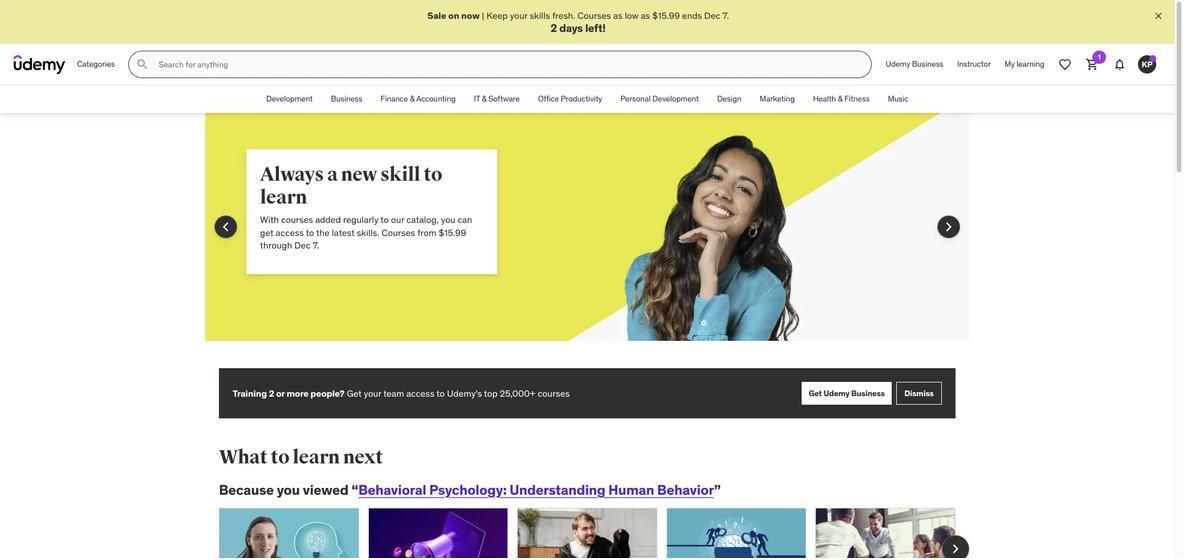 Task type: locate. For each thing, give the bounding box(es) containing it.
1 vertical spatial dec
[[294, 239, 311, 251]]

it
[[474, 94, 480, 104]]

business up "music" link
[[912, 59, 944, 69]]

1 horizontal spatial 7.
[[723, 10, 729, 21]]

2 horizontal spatial &
[[838, 94, 843, 104]]

previous image
[[217, 218, 235, 236]]

access right team
[[406, 388, 435, 399]]

more
[[287, 388, 309, 399]]

carousel element containing always a new skill to learn
[[205, 113, 969, 368]]

1 vertical spatial 7.
[[313, 239, 319, 251]]

$15.99 down 'can'
[[439, 227, 466, 238]]

courses right with
[[281, 214, 313, 225]]

because
[[219, 481, 274, 499]]

learn inside the always a new skill to learn with courses added regularly to our catalog, you can get access to the latest skills. courses from $15.99 through dec 7.
[[260, 185, 307, 209]]

business left finance
[[331, 94, 362, 104]]

to right skill
[[424, 163, 442, 187]]

as left low
[[613, 10, 623, 21]]

0 vertical spatial learn
[[260, 185, 307, 209]]

courses down 'our'
[[382, 227, 415, 238]]

get udemy business
[[809, 388, 885, 398]]

music link
[[879, 86, 918, 113]]

dec right through
[[294, 239, 311, 251]]

1 vertical spatial 2
[[269, 388, 274, 399]]

learn up with
[[260, 185, 307, 209]]

udemy image
[[14, 55, 66, 74]]

1 vertical spatial udemy
[[824, 388, 850, 398]]

behavior
[[657, 481, 714, 499]]

courses right 25,000+
[[538, 388, 570, 399]]

you left 'can'
[[441, 214, 455, 225]]

2 vertical spatial business
[[851, 388, 885, 398]]

1 & from the left
[[410, 94, 415, 104]]

courses
[[578, 10, 611, 21], [382, 227, 415, 238]]

2 left or at bottom
[[269, 388, 274, 399]]

next image
[[940, 218, 958, 236], [947, 540, 965, 558]]

health & fitness link
[[804, 86, 879, 113]]

0 vertical spatial $15.99
[[652, 10, 680, 21]]

skills.
[[357, 227, 379, 238]]

0 horizontal spatial udemy
[[824, 388, 850, 398]]

dec right ends
[[704, 10, 720, 21]]

people?
[[311, 388, 345, 399]]

psychology:
[[429, 481, 507, 499]]

ends
[[682, 10, 702, 21]]

0 vertical spatial business
[[912, 59, 944, 69]]

0 vertical spatial courses
[[281, 214, 313, 225]]

your left skills
[[510, 10, 528, 21]]

0 horizontal spatial your
[[364, 388, 381, 399]]

1 horizontal spatial you
[[441, 214, 455, 225]]

as right low
[[641, 10, 650, 21]]

7. inside the sale on now | keep your skills fresh. courses as low as $15.99 ends dec 7. 2 days left!
[[723, 10, 729, 21]]

0 horizontal spatial courses
[[382, 227, 415, 238]]

always
[[260, 163, 324, 187]]

1 vertical spatial courses
[[382, 227, 415, 238]]

1 horizontal spatial development
[[653, 94, 699, 104]]

you down what to learn next
[[277, 481, 300, 499]]

to left the the on the top of the page
[[306, 227, 314, 238]]

& for accounting
[[410, 94, 415, 104]]

fresh.
[[552, 10, 575, 21]]

7. down the the on the top of the page
[[313, 239, 319, 251]]

notifications image
[[1113, 58, 1127, 71]]

3 & from the left
[[838, 94, 843, 104]]

1 vertical spatial access
[[406, 388, 435, 399]]

1 vertical spatial your
[[364, 388, 381, 399]]

as
[[613, 10, 623, 21], [641, 10, 650, 21]]

1 horizontal spatial as
[[641, 10, 650, 21]]

1 vertical spatial carousel element
[[219, 508, 969, 558]]

7. right ends
[[723, 10, 729, 21]]

access up through
[[276, 227, 304, 238]]

$15.99 left ends
[[652, 10, 680, 21]]

development link
[[257, 86, 322, 113]]

2 horizontal spatial business
[[912, 59, 944, 69]]

& right health
[[838, 94, 843, 104]]

0 vertical spatial 2
[[551, 21, 557, 35]]

1 horizontal spatial udemy
[[886, 59, 910, 69]]

development
[[266, 94, 313, 104], [653, 94, 699, 104]]

1 horizontal spatial courses
[[578, 10, 611, 21]]

low
[[625, 10, 639, 21]]

business left dismiss
[[851, 388, 885, 398]]

1 horizontal spatial &
[[482, 94, 487, 104]]

1 vertical spatial courses
[[538, 388, 570, 399]]

0 vertical spatial courses
[[578, 10, 611, 21]]

my
[[1005, 59, 1015, 69]]

access
[[276, 227, 304, 238], [406, 388, 435, 399]]

kp
[[1142, 59, 1153, 69]]

udemy
[[886, 59, 910, 69], [824, 388, 850, 398]]

a
[[327, 163, 338, 187]]

added
[[315, 214, 341, 225]]

carousel element
[[205, 113, 969, 368], [219, 508, 969, 558]]

&
[[410, 94, 415, 104], [482, 94, 487, 104], [838, 94, 843, 104]]

0 horizontal spatial dec
[[294, 239, 311, 251]]

0 vertical spatial you
[[441, 214, 455, 225]]

learn up viewed
[[293, 445, 340, 469]]

dec inside the always a new skill to learn with courses added regularly to our catalog, you can get access to the latest skills. courses from $15.99 through dec 7.
[[294, 239, 311, 251]]

1 vertical spatial you
[[277, 481, 300, 499]]

1 horizontal spatial business
[[851, 388, 885, 398]]

next
[[343, 445, 383, 469]]

"
[[714, 481, 721, 499]]

training
[[233, 388, 267, 399]]

& inside "link"
[[482, 94, 487, 104]]

2 down fresh.
[[551, 21, 557, 35]]

1 horizontal spatial your
[[510, 10, 528, 21]]

$15.99
[[652, 10, 680, 21], [439, 227, 466, 238]]

dismiss
[[905, 388, 934, 398]]

get
[[347, 388, 362, 399], [809, 388, 822, 398]]

kp link
[[1134, 51, 1161, 78]]

your left team
[[364, 388, 381, 399]]

viewed
[[303, 481, 349, 499]]

design
[[717, 94, 742, 104]]

1 vertical spatial $15.99
[[439, 227, 466, 238]]

courses inside the always a new skill to learn with courses added regularly to our catalog, you can get access to the latest skills. courses from $15.99 through dec 7.
[[382, 227, 415, 238]]

1 horizontal spatial $15.99
[[652, 10, 680, 21]]

catalog,
[[406, 214, 439, 225]]

0 vertical spatial carousel element
[[205, 113, 969, 368]]

& right finance
[[410, 94, 415, 104]]

dismiss button
[[896, 382, 942, 405]]

0 vertical spatial your
[[510, 10, 528, 21]]

0 horizontal spatial access
[[276, 227, 304, 238]]

office productivity link
[[529, 86, 611, 113]]

dec
[[704, 10, 720, 21], [294, 239, 311, 251]]

1 horizontal spatial dec
[[704, 10, 720, 21]]

it & software
[[474, 94, 520, 104]]

2 & from the left
[[482, 94, 487, 104]]

human
[[608, 481, 654, 499]]

behavioral psychology: understanding human behavior link
[[358, 481, 714, 499]]

courses up left!
[[578, 10, 611, 21]]

1 horizontal spatial courses
[[538, 388, 570, 399]]

0 horizontal spatial business
[[331, 94, 362, 104]]

7.
[[723, 10, 729, 21], [313, 239, 319, 251]]

your
[[510, 10, 528, 21], [364, 388, 381, 399]]

2 as from the left
[[641, 10, 650, 21]]

$15.99 inside the sale on now | keep your skills fresh. courses as low as $15.99 ends dec 7. 2 days left!
[[652, 10, 680, 21]]

0 vertical spatial 7.
[[723, 10, 729, 21]]

skills
[[530, 10, 550, 21]]

0 horizontal spatial as
[[613, 10, 623, 21]]

0 vertical spatial dec
[[704, 10, 720, 21]]

0 horizontal spatial development
[[266, 94, 313, 104]]

0 horizontal spatial 7.
[[313, 239, 319, 251]]

with
[[260, 214, 279, 225]]

our
[[391, 214, 404, 225]]

sale on now | keep your skills fresh. courses as low as $15.99 ends dec 7. 2 days left!
[[427, 10, 729, 35]]

0 vertical spatial access
[[276, 227, 304, 238]]

left!
[[585, 21, 606, 35]]

skill
[[380, 163, 420, 187]]

because you viewed " behavioral psychology: understanding human behavior "
[[219, 481, 721, 499]]

0 horizontal spatial courses
[[281, 214, 313, 225]]

you
[[441, 214, 455, 225], [277, 481, 300, 499]]

& right it
[[482, 94, 487, 104]]

regularly
[[343, 214, 379, 225]]

1 horizontal spatial 2
[[551, 21, 557, 35]]

latest
[[332, 227, 355, 238]]

0 horizontal spatial &
[[410, 94, 415, 104]]

keep
[[487, 10, 508, 21]]

udemy business
[[886, 59, 944, 69]]

close image
[[1153, 10, 1164, 22]]

& for software
[[482, 94, 487, 104]]

business
[[912, 59, 944, 69], [331, 94, 362, 104], [851, 388, 885, 398]]

categories button
[[70, 51, 122, 78]]

1 vertical spatial next image
[[947, 540, 965, 558]]

you inside the always a new skill to learn with courses added regularly to our catalog, you can get access to the latest skills. courses from $15.99 through dec 7.
[[441, 214, 455, 225]]

1 horizontal spatial get
[[809, 388, 822, 398]]

fitness
[[845, 94, 870, 104]]

0 horizontal spatial $15.99
[[439, 227, 466, 238]]

to
[[424, 163, 442, 187], [381, 214, 389, 225], [306, 227, 314, 238], [437, 388, 445, 399], [271, 445, 289, 469]]



Task type: vqa. For each thing, say whether or not it's contained in the screenshot.
$15.99 within the always a new skill to learn with courses added regularly to our catalog, you can get access to the latest skills. courses from $15.99 through dec 7.
yes



Task type: describe. For each thing, give the bounding box(es) containing it.
understanding
[[510, 481, 606, 499]]

get
[[260, 227, 274, 238]]

marketing
[[760, 94, 795, 104]]

on
[[448, 10, 459, 21]]

marketing link
[[751, 86, 804, 113]]

finance & accounting link
[[372, 86, 465, 113]]

software
[[489, 94, 520, 104]]

instructor link
[[950, 51, 998, 78]]

udemy business link
[[879, 51, 950, 78]]

to right what
[[271, 445, 289, 469]]

behavioral
[[358, 481, 426, 499]]

25,000+
[[500, 388, 536, 399]]

categories
[[77, 59, 115, 69]]

can
[[458, 214, 472, 225]]

sale
[[427, 10, 446, 21]]

1 development from the left
[[266, 94, 313, 104]]

now
[[461, 10, 480, 21]]

access inside the always a new skill to learn with courses added regularly to our catalog, you can get access to the latest skills. courses from $15.99 through dec 7.
[[276, 227, 304, 238]]

wishlist image
[[1058, 58, 1072, 71]]

carousel element for behavioral psychology: understanding human behavior link
[[219, 508, 969, 558]]

the
[[316, 227, 330, 238]]

team
[[383, 388, 404, 399]]

0 horizontal spatial you
[[277, 481, 300, 499]]

what
[[219, 445, 267, 469]]

new
[[341, 163, 377, 187]]

courses inside the sale on now | keep your skills fresh. courses as low as $15.99 ends dec 7. 2 days left!
[[578, 10, 611, 21]]

your inside the sale on now | keep your skills fresh. courses as low as $15.99 ends dec 7. 2 days left!
[[510, 10, 528, 21]]

|
[[482, 10, 484, 21]]

$15.99 inside the always a new skill to learn with courses added regularly to our catalog, you can get access to the latest skills. courses from $15.99 through dec 7.
[[439, 227, 466, 238]]

0 horizontal spatial get
[[347, 388, 362, 399]]

from
[[417, 227, 436, 238]]

design link
[[708, 86, 751, 113]]

it & software link
[[465, 86, 529, 113]]

2 inside the sale on now | keep your skills fresh. courses as low as $15.99 ends dec 7. 2 days left!
[[551, 21, 557, 35]]

instructor
[[957, 59, 991, 69]]

0 vertical spatial next image
[[940, 218, 958, 236]]

1 vertical spatial business
[[331, 94, 362, 104]]

1
[[1098, 53, 1101, 61]]

office
[[538, 94, 559, 104]]

personal
[[621, 94, 651, 104]]

get udemy business link
[[802, 382, 892, 405]]

productivity
[[561, 94, 602, 104]]

learning
[[1017, 59, 1045, 69]]

always a new skill to learn with courses added regularly to our catalog, you can get access to the latest skills. courses from $15.99 through dec 7.
[[260, 163, 472, 251]]

dec inside the sale on now | keep your skills fresh. courses as low as $15.99 ends dec 7. 2 days left!
[[704, 10, 720, 21]]

health
[[813, 94, 836, 104]]

or
[[276, 388, 285, 399]]

to left udemy's
[[437, 388, 445, 399]]

1 as from the left
[[613, 10, 623, 21]]

my learning link
[[998, 51, 1052, 78]]

2 development from the left
[[653, 94, 699, 104]]

carousel element for business link
[[205, 113, 969, 368]]

Search for anything text field
[[156, 55, 858, 74]]

0 vertical spatial udemy
[[886, 59, 910, 69]]

to left 'our'
[[381, 214, 389, 225]]

personal development
[[621, 94, 699, 104]]

top
[[484, 388, 498, 399]]

& for fitness
[[838, 94, 843, 104]]

shopping cart with 1 item image
[[1086, 58, 1099, 71]]

days
[[559, 21, 583, 35]]

health & fitness
[[813, 94, 870, 104]]

what to learn next
[[219, 445, 383, 469]]

my learning
[[1005, 59, 1045, 69]]

0 horizontal spatial 2
[[269, 388, 274, 399]]

finance
[[381, 94, 408, 104]]

7. inside the always a new skill to learn with courses added regularly to our catalog, you can get access to the latest skills. courses from $15.99 through dec 7.
[[313, 239, 319, 251]]

office productivity
[[538, 94, 602, 104]]

training 2 or more people? get your team access to udemy's top 25,000+ courses
[[233, 388, 570, 399]]

you have alerts image
[[1150, 55, 1156, 62]]

1 link
[[1079, 51, 1106, 78]]

personal development link
[[611, 86, 708, 113]]

1 horizontal spatial access
[[406, 388, 435, 399]]

udemy's
[[447, 388, 482, 399]]

submit search image
[[136, 58, 150, 71]]

music
[[888, 94, 908, 104]]

business link
[[322, 86, 372, 113]]

courses inside the always a new skill to learn with courses added regularly to our catalog, you can get access to the latest skills. courses from $15.99 through dec 7.
[[281, 214, 313, 225]]

through
[[260, 239, 292, 251]]

finance & accounting
[[381, 94, 456, 104]]

1 vertical spatial learn
[[293, 445, 340, 469]]

"
[[352, 481, 358, 499]]

accounting
[[416, 94, 456, 104]]



